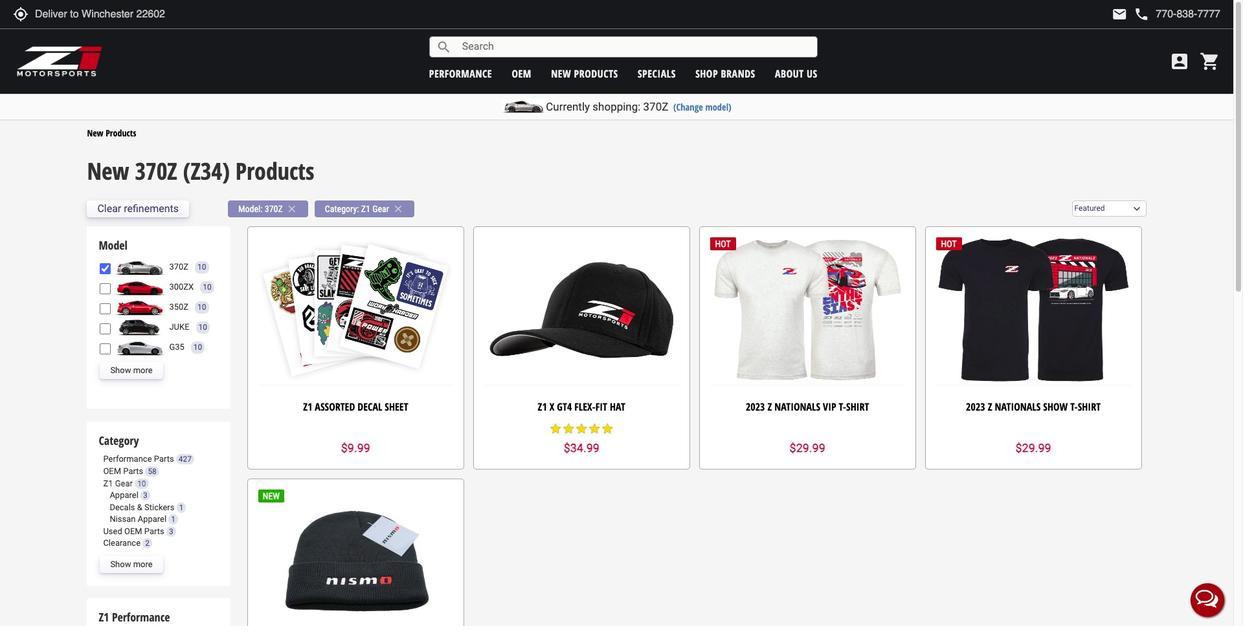 Task type: locate. For each thing, give the bounding box(es) containing it.
sheet
[[385, 400, 408, 414]]

nationals
[[774, 400, 820, 414], [995, 400, 1041, 414]]

2 show more button from the top
[[100, 557, 163, 574]]

about
[[775, 66, 804, 81]]

1 star from the left
[[549, 423, 562, 436]]

gear up decals at the bottom of page
[[115, 479, 133, 489]]

1 horizontal spatial z
[[988, 400, 992, 414]]

apparel down stickers
[[138, 515, 166, 525]]

show for category
[[110, 560, 131, 569]]

currently
[[546, 100, 590, 113]]

0 vertical spatial show more button
[[100, 363, 163, 379]]

z1 for z1 assorted decal sheet
[[303, 400, 312, 414]]

0 horizontal spatial 3
[[143, 491, 147, 501]]

2
[[145, 540, 150, 549]]

star star star star star $34.99
[[549, 423, 614, 455]]

z
[[767, 400, 772, 414], [988, 400, 992, 414]]

2 new from the top
[[87, 156, 129, 187]]

1 right stickers
[[179, 503, 183, 513]]

5 star from the left
[[601, 423, 614, 436]]

parts up "2"
[[144, 527, 164, 537]]

juke
[[169, 322, 189, 332]]

specials link
[[638, 66, 676, 81]]

shopping:
[[593, 100, 641, 113]]

decals
[[110, 503, 135, 513]]

account_box link
[[1166, 51, 1193, 72]]

performance for z1
[[112, 610, 170, 626]]

0 horizontal spatial oem
[[103, 467, 121, 476]]

2 z from the left
[[988, 400, 992, 414]]

0 horizontal spatial nationals
[[774, 400, 820, 414]]

performance inside category performance parts 427 oem parts 58 z1 gear 10 apparel 3 decals & stickers 1 nissan apparel 1 used oem parts 3 clearance 2
[[103, 455, 152, 464]]

3 down stickers
[[169, 528, 173, 537]]

show more button
[[100, 363, 163, 379], [100, 557, 163, 574]]

t-
[[839, 400, 846, 414], [1070, 400, 1078, 414]]

show more button down the 'clearance'
[[100, 557, 163, 574]]

$29.99
[[790, 441, 825, 455], [1015, 441, 1051, 455]]

(z34)
[[183, 156, 230, 187]]

0 horizontal spatial products
[[106, 127, 136, 139]]

1 vertical spatial gear
[[115, 479, 133, 489]]

$29.99 for show
[[1015, 441, 1051, 455]]

10 right '300zx'
[[203, 283, 212, 292]]

300zx
[[169, 282, 194, 292]]

1 down stickers
[[171, 515, 176, 525]]

my_location
[[13, 6, 28, 22]]

0 vertical spatial show more
[[110, 366, 153, 375]]

1 new from the top
[[87, 127, 103, 139]]

2 more from the top
[[133, 560, 153, 569]]

0 vertical spatial 3
[[143, 491, 147, 501]]

gear
[[372, 204, 389, 214], [115, 479, 133, 489]]

show for model
[[110, 366, 131, 375]]

shop brands link
[[695, 66, 755, 81]]

phone
[[1134, 6, 1149, 22]]

1 vertical spatial oem
[[103, 467, 121, 476]]

nissan 300zx z32 1990 1991 1992 1993 1994 1995 1996 vg30dett vg30de twin turbo non turbo z1 motorsports image
[[114, 279, 166, 296]]

1 t- from the left
[[839, 400, 846, 414]]

$29.99 down 2023 z nationals vip t-shirt
[[790, 441, 825, 455]]

0 horizontal spatial z
[[767, 400, 772, 414]]

used
[[103, 527, 122, 537]]

1 horizontal spatial $29.99
[[1015, 441, 1051, 455]]

currently shopping: 370z (change model)
[[546, 100, 731, 113]]

z for 2023 z nationals vip t-shirt
[[767, 400, 772, 414]]

2 shirt from the left
[[1078, 400, 1101, 414]]

0 vertical spatial performance
[[103, 455, 152, 464]]

10 right nissan 370z z34 2009 2010 2011 2012 2013 2014 2015 2016 2017 2018 2019 3.7l vq37vhr vhr nismo z1 motorsports image
[[198, 263, 206, 272]]

new 370z (z34) products
[[87, 156, 314, 187]]

shop brands
[[695, 66, 755, 81]]

1 vertical spatial show more button
[[100, 557, 163, 574]]

apparel
[[110, 491, 138, 501], [138, 515, 166, 525]]

1
[[179, 503, 183, 513], [171, 515, 176, 525]]

$29.99 down 2023 z nationals show t-shirt
[[1015, 441, 1051, 455]]

2 close from the left
[[392, 203, 404, 215]]

370z up refinements
[[135, 156, 177, 187]]

0 horizontal spatial $29.99
[[790, 441, 825, 455]]

2 vertical spatial oem
[[124, 527, 142, 537]]

3 up stickers
[[143, 491, 147, 501]]

427
[[179, 455, 192, 464]]

0 horizontal spatial t-
[[839, 400, 846, 414]]

close
[[286, 203, 298, 215], [392, 203, 404, 215]]

1 horizontal spatial 1
[[179, 503, 183, 513]]

10 right the g35
[[193, 343, 202, 352]]

new products link
[[87, 127, 136, 139]]

1 show more from the top
[[110, 366, 153, 375]]

gear right category:
[[372, 204, 389, 214]]

z1
[[361, 204, 370, 214], [303, 400, 312, 414], [538, 400, 547, 414], [103, 479, 113, 489], [99, 610, 109, 626]]

10 for 350z
[[198, 303, 206, 312]]

0 vertical spatial gear
[[372, 204, 389, 214]]

10 up &
[[137, 479, 146, 489]]

2023 for 2023 z nationals vip t-shirt
[[746, 400, 765, 414]]

2 t- from the left
[[1070, 400, 1078, 414]]

1 horizontal spatial 3
[[169, 528, 173, 537]]

1 more from the top
[[133, 366, 153, 375]]

t- for vip
[[839, 400, 846, 414]]

1 z from the left
[[767, 400, 772, 414]]

mail
[[1112, 6, 1127, 22]]

1 vertical spatial apparel
[[138, 515, 166, 525]]

us
[[807, 66, 817, 81]]

0 vertical spatial new
[[87, 127, 103, 139]]

more down infiniti g35 coupe sedan v35 v36 skyline 2003 2004 2005 2006 2007 2008 3.5l vq35de revup rev up vq35hr z1 motorsports image
[[133, 366, 153, 375]]

2 2023 from the left
[[966, 400, 985, 414]]

1 vertical spatial more
[[133, 560, 153, 569]]

None checkbox
[[100, 303, 111, 314]]

2023
[[746, 400, 765, 414], [966, 400, 985, 414]]

close right model:
[[286, 203, 298, 215]]

10 for g35
[[193, 343, 202, 352]]

oem down the nissan
[[124, 527, 142, 537]]

1 vertical spatial performance
[[112, 610, 170, 626]]

0 vertical spatial parts
[[154, 455, 174, 464]]

stickers
[[144, 503, 174, 513]]

model:
[[238, 204, 263, 214]]

products
[[106, 127, 136, 139], [235, 156, 314, 187]]

0 horizontal spatial gear
[[115, 479, 133, 489]]

show more down infiniti g35 coupe sedan v35 v36 skyline 2003 2004 2005 2006 2007 2008 3.5l vq35de revup rev up vq35hr z1 motorsports image
[[110, 366, 153, 375]]

about us link
[[775, 66, 817, 81]]

show
[[110, 366, 131, 375], [1043, 400, 1068, 414], [110, 560, 131, 569]]

10 right 350z
[[198, 303, 206, 312]]

gear inside category: z1 gear close
[[372, 204, 389, 214]]

2 $29.99 from the left
[[1015, 441, 1051, 455]]

specials
[[638, 66, 676, 81]]

0 horizontal spatial 1
[[171, 515, 176, 525]]

1 vertical spatial products
[[235, 156, 314, 187]]

1 2023 from the left
[[746, 400, 765, 414]]

parts up 58 at the left bottom of the page
[[154, 455, 174, 464]]

0 horizontal spatial shirt
[[846, 400, 869, 414]]

shopping_cart link
[[1196, 51, 1220, 72]]

shirt
[[846, 400, 869, 414], [1078, 400, 1101, 414]]

show more button down infiniti g35 coupe sedan v35 v36 skyline 2003 2004 2005 2006 2007 2008 3.5l vq35de revup rev up vq35hr z1 motorsports image
[[100, 363, 163, 379]]

10 for 370z
[[198, 263, 206, 272]]

0 vertical spatial products
[[106, 127, 136, 139]]

close right category:
[[392, 203, 404, 215]]

x
[[550, 400, 554, 414]]

1 vertical spatial new
[[87, 156, 129, 187]]

star
[[549, 423, 562, 436], [562, 423, 575, 436], [575, 423, 588, 436], [588, 423, 601, 436], [601, 423, 614, 436]]

2 vertical spatial show
[[110, 560, 131, 569]]

$9.99
[[341, 441, 370, 455]]

gear inside category performance parts 427 oem parts 58 z1 gear 10 apparel 3 decals & stickers 1 nissan apparel 1 used oem parts 3 clearance 2
[[115, 479, 133, 489]]

10 for juke
[[198, 323, 207, 332]]

370z right model:
[[265, 204, 283, 214]]

2 show more from the top
[[110, 560, 153, 569]]

apparel up decals at the bottom of page
[[110, 491, 138, 501]]

1 nationals from the left
[[774, 400, 820, 414]]

1 horizontal spatial 2023
[[966, 400, 985, 414]]

10 right 'juke'
[[198, 323, 207, 332]]

10
[[198, 263, 206, 272], [203, 283, 212, 292], [198, 303, 206, 312], [198, 323, 207, 332], [193, 343, 202, 352], [137, 479, 146, 489]]

new
[[551, 66, 571, 81]]

performance
[[103, 455, 152, 464], [112, 610, 170, 626]]

1 horizontal spatial products
[[235, 156, 314, 187]]

1 shirt from the left
[[846, 400, 869, 414]]

1 horizontal spatial gear
[[372, 204, 389, 214]]

show more
[[110, 366, 153, 375], [110, 560, 153, 569]]

1 show more button from the top
[[100, 363, 163, 379]]

1 horizontal spatial nationals
[[995, 400, 1041, 414]]

370z
[[643, 100, 668, 113], [135, 156, 177, 187], [265, 204, 283, 214], [169, 262, 188, 272]]

1 horizontal spatial shirt
[[1078, 400, 1101, 414]]

infiniti g35 coupe sedan v35 v36 skyline 2003 2004 2005 2006 2007 2008 3.5l vq35de revup rev up vq35hr z1 motorsports image
[[114, 339, 166, 356]]

1 vertical spatial show more
[[110, 560, 153, 569]]

(change model) link
[[673, 101, 731, 113]]

1 $29.99 from the left
[[790, 441, 825, 455]]

oem
[[512, 66, 531, 81], [103, 467, 121, 476], [124, 527, 142, 537]]

0 horizontal spatial 2023
[[746, 400, 765, 414]]

2 nationals from the left
[[995, 400, 1041, 414]]

nissan 370z z34 2009 2010 2011 2012 2013 2014 2015 2016 2017 2018 2019 3.7l vq37vhr vhr nismo z1 motorsports image
[[114, 259, 166, 276]]

oem down category at the left of page
[[103, 467, 121, 476]]

3
[[143, 491, 147, 501], [169, 528, 173, 537]]

new products
[[551, 66, 618, 81]]

shopping_cart
[[1200, 51, 1220, 72]]

0 vertical spatial show
[[110, 366, 131, 375]]

1 close from the left
[[286, 203, 298, 215]]

new products link
[[551, 66, 618, 81]]

0 vertical spatial oem
[[512, 66, 531, 81]]

0 vertical spatial more
[[133, 366, 153, 375]]

None checkbox
[[100, 263, 111, 274], [100, 283, 111, 294], [100, 323, 111, 334], [100, 343, 111, 355], [100, 263, 111, 274], [100, 283, 111, 294], [100, 323, 111, 334], [100, 343, 111, 355]]

show more down the 'clearance'
[[110, 560, 153, 569]]

parts
[[154, 455, 174, 464], [123, 467, 143, 476], [144, 527, 164, 537]]

370z left the (change
[[643, 100, 668, 113]]

more down "2"
[[133, 560, 153, 569]]

oem left the new
[[512, 66, 531, 81]]

performance
[[429, 66, 492, 81]]

1 horizontal spatial t-
[[1070, 400, 1078, 414]]

new
[[87, 127, 103, 139], [87, 156, 129, 187]]

1 horizontal spatial close
[[392, 203, 404, 215]]

0 horizontal spatial close
[[286, 203, 298, 215]]

nissan
[[110, 515, 136, 525]]

parts left 58 at the left bottom of the page
[[123, 467, 143, 476]]

show more for model
[[110, 366, 153, 375]]

category
[[99, 433, 139, 448]]



Task type: describe. For each thing, give the bounding box(es) containing it.
more for category
[[133, 560, 153, 569]]

350z
[[169, 302, 188, 312]]

show more button for model
[[100, 363, 163, 379]]

about us
[[775, 66, 817, 81]]

z1 inside category: z1 gear close
[[361, 204, 370, 214]]

1 horizontal spatial oem
[[124, 527, 142, 537]]

phone link
[[1134, 6, 1220, 22]]

370z up '300zx'
[[169, 262, 188, 272]]

z1 assorted decal sheet
[[303, 400, 408, 414]]

$29.99 for vip
[[790, 441, 825, 455]]

new for new products
[[87, 127, 103, 139]]

1 vertical spatial 3
[[169, 528, 173, 537]]

10 inside category performance parts 427 oem parts 58 z1 gear 10 apparel 3 decals & stickers 1 nissan apparel 1 used oem parts 3 clearance 2
[[137, 479, 146, 489]]

2 horizontal spatial oem
[[512, 66, 531, 81]]

1 vertical spatial show
[[1043, 400, 1068, 414]]

show more button for category
[[100, 557, 163, 574]]

category performance parts 427 oem parts 58 z1 gear 10 apparel 3 decals & stickers 1 nissan apparel 1 used oem parts 3 clearance 2
[[99, 433, 192, 549]]

nissan 350z z33 2003 2004 2005 2006 2007 2008 2009 vq35de 3.5l revup rev up vq35hr nismo z1 motorsports image
[[114, 299, 166, 316]]

(change
[[673, 101, 703, 113]]

performance for category
[[103, 455, 152, 464]]

model
[[99, 238, 127, 253]]

model)
[[705, 101, 731, 113]]

category: z1 gear close
[[325, 203, 404, 215]]

clear refinements button
[[87, 200, 189, 217]]

vip
[[823, 400, 836, 414]]

4 star from the left
[[588, 423, 601, 436]]

hat
[[610, 400, 625, 414]]

z1 inside category performance parts 427 oem parts 58 z1 gear 10 apparel 3 decals & stickers 1 nissan apparel 1 used oem parts 3 clearance 2
[[103, 479, 113, 489]]

0 vertical spatial 1
[[179, 503, 183, 513]]

mail phone
[[1112, 6, 1149, 22]]

fit
[[595, 400, 607, 414]]

z1 for z1 x gt4 flex-fit hat
[[538, 400, 547, 414]]

z1 for z1 performance
[[99, 610, 109, 626]]

clear
[[97, 203, 121, 215]]

assorted
[[315, 400, 355, 414]]

shirt for 2023 z nationals show t-shirt
[[1078, 400, 1101, 414]]

category:
[[325, 204, 359, 214]]

1 vertical spatial parts
[[123, 467, 143, 476]]

new for new 370z (z34) products
[[87, 156, 129, 187]]

2023 z nationals show t-shirt
[[966, 400, 1101, 414]]

Search search field
[[452, 37, 817, 57]]

t- for show
[[1070, 400, 1078, 414]]

nissan juke 2011 2012 2013 2014 2015 2016 2017 vr38dett hr15de mr16ddt hr16de z1 motorsports image
[[114, 319, 166, 336]]

&
[[137, 503, 142, 513]]

shop
[[695, 66, 718, 81]]

z1 performance
[[99, 610, 170, 626]]

2 star from the left
[[562, 423, 575, 436]]

gt4
[[557, 400, 572, 414]]

clearance
[[103, 539, 141, 549]]

nationals for vip
[[774, 400, 820, 414]]

performance link
[[429, 66, 492, 81]]

oem link
[[512, 66, 531, 81]]

1 vertical spatial 1
[[171, 515, 176, 525]]

z1 motorsports logo image
[[16, 45, 103, 78]]

account_box
[[1169, 51, 1190, 72]]

shirt for 2023 z nationals vip t-shirt
[[846, 400, 869, 414]]

58
[[148, 467, 157, 476]]

model: 370z close
[[238, 203, 298, 215]]

clear refinements
[[97, 203, 179, 215]]

mail link
[[1112, 6, 1127, 22]]

refinements
[[124, 203, 179, 215]]

2023 for 2023 z nationals show t-shirt
[[966, 400, 985, 414]]

z for 2023 z nationals show t-shirt
[[988, 400, 992, 414]]

more for model
[[133, 366, 153, 375]]

new products
[[87, 127, 136, 139]]

products
[[574, 66, 618, 81]]

0 vertical spatial apparel
[[110, 491, 138, 501]]

z1 x gt4 flex-fit hat
[[538, 400, 625, 414]]

search
[[436, 39, 452, 55]]

$34.99
[[564, 441, 599, 455]]

g35
[[169, 342, 184, 352]]

nationals for show
[[995, 400, 1041, 414]]

2 vertical spatial parts
[[144, 527, 164, 537]]

370z inside model: 370z close
[[265, 204, 283, 214]]

2023 z nationals vip t-shirt
[[746, 400, 869, 414]]

10 for 300zx
[[203, 283, 212, 292]]

show more for category
[[110, 560, 153, 569]]

brands
[[721, 66, 755, 81]]

3 star from the left
[[575, 423, 588, 436]]

flex-
[[574, 400, 595, 414]]

decal
[[358, 400, 382, 414]]



Task type: vqa. For each thing, say whether or not it's contained in the screenshot.
come corresponding to Perform
no



